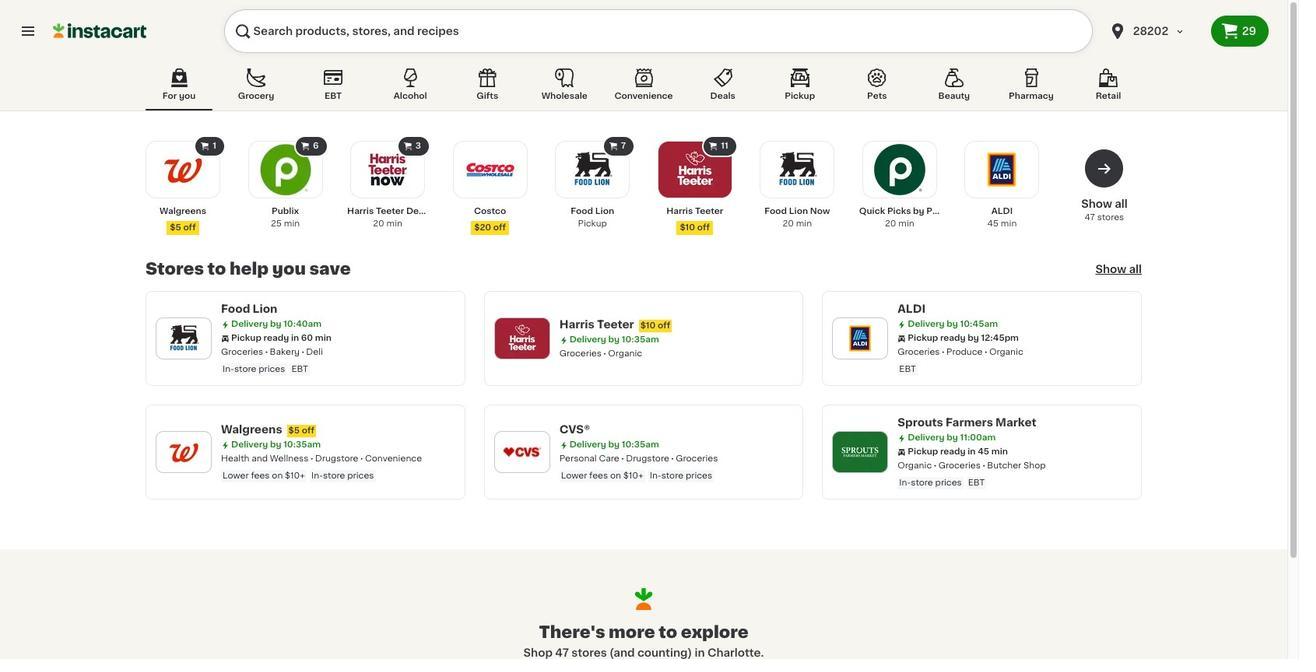 Task type: vqa. For each thing, say whether or not it's contained in the screenshot.
Delivery by 10:45am
yes



Task type: describe. For each thing, give the bounding box(es) containing it.
min right '60'
[[315, 334, 332, 343]]

counting)
[[638, 648, 692, 659]]

teeter for harris teeter delivery now
[[376, 207, 404, 216]]

convenience button
[[608, 65, 680, 111]]

delivery for sprouts farmers market logo
[[908, 434, 945, 442]]

pickup for sprouts farmers market
[[908, 448, 939, 456]]

1
[[213, 142, 216, 150]]

fees for and
[[251, 472, 270, 480]]

store down personal care drugstore groceries
[[662, 472, 684, 480]]

show all button
[[1096, 262, 1142, 277]]

lion for food lion
[[253, 304, 278, 315]]

lower fees on $10+ in-store prices for drugstore
[[561, 472, 713, 480]]

shop inside there's more to explore shop 47 stores (and counting) in charlotte.
[[524, 648, 553, 659]]

store down the 'health and wellness drugstore convenience'
[[323, 472, 345, 480]]

groceries organic
[[560, 350, 643, 358]]

by for cvs® logo
[[609, 441, 620, 449]]

45 inside the aldi 45 min
[[988, 220, 999, 228]]

pickup ready in 45 min
[[908, 448, 1008, 456]]

food lion logo image
[[164, 319, 204, 359]]

publix image
[[259, 143, 312, 196]]

retail button
[[1075, 65, 1142, 111]]

quick picks by publix 20 min
[[860, 207, 954, 228]]

store down the groceries bakery deli
[[234, 365, 257, 374]]

stores to help you save
[[146, 261, 351, 277]]

costco
[[474, 207, 506, 216]]

10:45am
[[961, 320, 998, 329]]

delivery by 10:35am for harris teeter
[[570, 336, 659, 344]]

stores inside show all 47 stores
[[1098, 213, 1125, 222]]

farmers
[[946, 417, 994, 428]]

in- down the 'health and wellness drugstore convenience'
[[312, 472, 323, 480]]

charlotte.
[[708, 648, 764, 659]]

aldi for aldi
[[898, 304, 926, 315]]

delivery by 10:35am up care
[[570, 441, 659, 449]]

beauty
[[939, 92, 970, 100]]

cvs® logo image
[[502, 432, 543, 473]]

butcher
[[988, 462, 1022, 470]]

store down pickup ready in 45 min
[[911, 479, 933, 487]]

20 for harris
[[373, 220, 384, 228]]

wellness
[[270, 455, 309, 463]]

by down 10:45am
[[968, 334, 980, 343]]

stores to help you save tab panel
[[138, 135, 1150, 500]]

cvs®
[[560, 424, 591, 435]]

aldi for aldi 45 min
[[992, 207, 1013, 216]]

retail
[[1096, 92, 1122, 100]]

ebt down deli
[[292, 365, 308, 374]]

now inside harris teeter delivery now 20 min
[[445, 207, 465, 216]]

2 drugstore from the left
[[626, 455, 670, 463]]

shop inside stores to help you save tab panel
[[1024, 462, 1046, 470]]

costco image
[[464, 143, 517, 196]]

harris for harris teeter
[[667, 207, 693, 216]]

alcohol button
[[377, 65, 444, 111]]

wholesale
[[542, 92, 588, 100]]

Search field
[[224, 9, 1093, 53]]

personal
[[560, 455, 597, 463]]

0 horizontal spatial $5
[[170, 223, 181, 232]]

to inside tab panel
[[208, 261, 226, 277]]

0 horizontal spatial $10
[[641, 322, 656, 330]]

$20
[[474, 223, 491, 232]]

lower for health
[[223, 472, 249, 480]]

20 for quick
[[885, 220, 897, 228]]

food lion pickup
[[571, 207, 614, 228]]

explore
[[681, 625, 749, 641]]

food lion now 20 min
[[765, 207, 830, 228]]

publix inside 'publix 25 min'
[[272, 207, 299, 216]]

delivery by 11:00am
[[908, 434, 996, 442]]

28202 button
[[1099, 9, 1211, 53]]

60
[[301, 334, 313, 343]]

groceries produce organic
[[898, 348, 1024, 357]]

aldi image
[[976, 143, 1029, 196]]

1 horizontal spatial walgreens $5 off
[[221, 424, 315, 435]]

prices down the 'health and wellness drugstore convenience'
[[347, 472, 374, 480]]

28202 button
[[1109, 9, 1202, 53]]

11:00am
[[961, 434, 996, 442]]

delivery for aldi logo
[[908, 320, 945, 329]]

in for lion
[[291, 334, 299, 343]]

teeter for harris teeter
[[695, 207, 724, 216]]

$10+ for wellness
[[285, 472, 305, 480]]

there's more to explore shop 47 stores (and counting) in charlotte.
[[524, 625, 764, 659]]

off inside costco $20 off
[[494, 223, 506, 232]]

shop categories tab list
[[146, 65, 1142, 111]]

harris teeter delivery now 20 min
[[347, 207, 465, 228]]

1 horizontal spatial organic
[[898, 462, 932, 470]]

delivery by 10:40am
[[231, 320, 322, 329]]

sprouts farmers market logo image
[[841, 432, 881, 473]]

pickup ready by 12:45pm
[[908, 334, 1019, 343]]

grocery button
[[223, 65, 290, 111]]

delivery by 10:35am for walgreens
[[231, 441, 321, 449]]

save
[[310, 261, 351, 277]]

prices down organic groceries butcher shop
[[936, 479, 962, 487]]

convenience inside button
[[615, 92, 673, 100]]

6
[[313, 142, 319, 150]]

delivery by 10:45am
[[908, 320, 998, 329]]

deals
[[711, 92, 736, 100]]

12:45pm
[[982, 334, 1019, 343]]

29
[[1243, 26, 1257, 37]]

pickup button
[[767, 65, 834, 111]]

groceries for groceries produce organic
[[898, 348, 940, 357]]

prices down personal care drugstore groceries
[[686, 472, 713, 480]]

1 vertical spatial 45
[[978, 448, 990, 456]]

0 vertical spatial harris teeter $10 off
[[667, 207, 724, 232]]

20 inside food lion now 20 min
[[783, 220, 794, 228]]

harris teeter delivery now image
[[361, 143, 414, 196]]

now inside food lion now 20 min
[[810, 207, 830, 216]]

quick
[[860, 207, 886, 216]]

deals button
[[690, 65, 757, 111]]

29 button
[[1211, 16, 1269, 47]]

by for 'food lion logo'
[[270, 320, 282, 329]]

you inside tab panel
[[272, 261, 306, 277]]

convenience inside stores to help you save tab panel
[[365, 455, 422, 463]]

all for show all 47 stores
[[1115, 199, 1128, 209]]

pickup for food lion
[[231, 334, 262, 343]]

pickup inside food lion pickup
[[578, 220, 607, 228]]

show for show all
[[1096, 264, 1127, 275]]

1 horizontal spatial teeter
[[597, 319, 634, 330]]

pets
[[868, 92, 887, 100]]

ready for sprouts farmers market
[[941, 448, 966, 456]]

pets button
[[844, 65, 911, 111]]

market
[[996, 417, 1037, 428]]

you inside button
[[179, 92, 196, 100]]

aldi logo image
[[841, 319, 881, 359]]

delivery for walgreens logo
[[231, 441, 268, 449]]

help
[[230, 261, 269, 277]]

$10+ for drugstore
[[624, 472, 644, 480]]

delivery for harris teeter logo at the left of page
[[570, 336, 607, 344]]

10:40am
[[284, 320, 322, 329]]

bakery
[[270, 348, 300, 357]]

care
[[599, 455, 620, 463]]

groceries for groceries bakery deli
[[221, 348, 263, 357]]

gifts
[[477, 92, 499, 100]]

ebt down organic groceries butcher shop
[[969, 479, 985, 487]]

0 vertical spatial walgreens
[[160, 207, 206, 216]]

pharmacy button
[[998, 65, 1065, 111]]

deli
[[306, 348, 323, 357]]

1 drugstore from the left
[[315, 455, 359, 463]]

in-store prices ebt for lion
[[223, 365, 308, 374]]

by for sprouts farmers market logo
[[947, 434, 958, 442]]

show all 47 stores
[[1082, 199, 1128, 222]]

1 vertical spatial harris teeter $10 off
[[560, 319, 671, 330]]

in- down personal care drugstore groceries
[[650, 472, 662, 480]]

10:35am for teeter
[[622, 336, 659, 344]]

stores
[[146, 261, 204, 277]]



Task type: locate. For each thing, give the bounding box(es) containing it.
28202
[[1134, 26, 1169, 37]]

pickup down 'food lion' image
[[578, 220, 607, 228]]

shop right butcher
[[1024, 462, 1046, 470]]

in-
[[223, 365, 234, 374], [312, 472, 323, 480], [650, 472, 662, 480], [900, 479, 911, 487]]

0 vertical spatial $5
[[170, 223, 181, 232]]

walgreens
[[160, 207, 206, 216], [221, 424, 282, 435]]

$10+ down personal care drugstore groceries
[[624, 472, 644, 480]]

for you button
[[146, 65, 213, 111]]

harris
[[347, 207, 374, 216], [667, 207, 693, 216], [560, 319, 595, 330]]

2 lower fees on $10+ in-store prices from the left
[[561, 472, 713, 480]]

stores
[[1098, 213, 1125, 222], [572, 648, 607, 659]]

lower for personal
[[561, 472, 587, 480]]

min down aldi image
[[1001, 220, 1017, 228]]

2 horizontal spatial in
[[968, 448, 976, 456]]

drugstore
[[315, 455, 359, 463], [626, 455, 670, 463]]

0 horizontal spatial harris
[[347, 207, 374, 216]]

teeter down "harris teeter" image
[[695, 207, 724, 216]]

in- down pickup ready in 45 min
[[900, 479, 911, 487]]

2 on from the left
[[610, 472, 621, 480]]

in-store prices ebt for farmers
[[900, 479, 985, 487]]

publix 25 min
[[271, 207, 300, 228]]

1 fees from the left
[[251, 472, 270, 480]]

min inside quick picks by publix 20 min
[[899, 220, 915, 228]]

min down harris teeter delivery now image
[[387, 220, 403, 228]]

$10+ down the wellness
[[285, 472, 305, 480]]

all inside show all 47 stores
[[1115, 199, 1128, 209]]

ready down "delivery by 10:45am"
[[941, 334, 966, 343]]

now down food lion now image
[[810, 207, 830, 216]]

1 now from the left
[[445, 207, 465, 216]]

instacart image
[[53, 22, 146, 40]]

show inside show all 47 stores
[[1082, 199, 1113, 209]]

by up pickup ready in 60 min
[[270, 320, 282, 329]]

in-store prices ebt down the groceries bakery deli
[[223, 365, 308, 374]]

quick picks by publix image
[[874, 143, 927, 196]]

0 vertical spatial convenience
[[615, 92, 673, 100]]

all inside popup button
[[1130, 264, 1142, 275]]

harris teeter image
[[669, 143, 722, 196]]

0 horizontal spatial food
[[221, 304, 250, 315]]

0 horizontal spatial convenience
[[365, 455, 422, 463]]

1 $10+ from the left
[[285, 472, 305, 480]]

20 down harris teeter delivery now image
[[373, 220, 384, 228]]

aldi down aldi image
[[992, 207, 1013, 216]]

1 on from the left
[[272, 472, 283, 480]]

by for walgreens logo
[[270, 441, 282, 449]]

and
[[252, 455, 268, 463]]

2 now from the left
[[810, 207, 830, 216]]

pickup down sprouts
[[908, 448, 939, 456]]

$10 up groceries organic
[[641, 322, 656, 330]]

1 lower fees on $10+ in-store prices from the left
[[223, 472, 374, 480]]

delivery up pickup ready by 12:45pm in the bottom right of the page
[[908, 320, 945, 329]]

0 horizontal spatial $10+
[[285, 472, 305, 480]]

47 inside show all 47 stores
[[1085, 213, 1096, 222]]

off
[[183, 223, 196, 232], [494, 223, 506, 232], [698, 223, 710, 232], [658, 322, 671, 330], [302, 427, 315, 435]]

1 horizontal spatial stores
[[1098, 213, 1125, 222]]

publix inside quick picks by publix 20 min
[[927, 207, 954, 216]]

2 $10+ from the left
[[624, 472, 644, 480]]

1 horizontal spatial to
[[659, 625, 678, 641]]

1 horizontal spatial $10+
[[624, 472, 644, 480]]

in for farmers
[[968, 448, 976, 456]]

0 horizontal spatial 47
[[556, 648, 569, 659]]

delivery for cvs® logo
[[570, 441, 607, 449]]

delivery by 10:35am up the wellness
[[231, 441, 321, 449]]

1 vertical spatial walgreens $5 off
[[221, 424, 315, 435]]

0 horizontal spatial organic
[[608, 350, 643, 358]]

$10 down "harris teeter" image
[[680, 223, 695, 232]]

min inside food lion now 20 min
[[796, 220, 812, 228]]

1 vertical spatial show
[[1096, 264, 1127, 275]]

0 vertical spatial in
[[291, 334, 299, 343]]

groceries
[[221, 348, 263, 357], [898, 348, 940, 357], [560, 350, 602, 358], [676, 455, 718, 463], [939, 462, 981, 470]]

0 vertical spatial show
[[1082, 199, 1113, 209]]

0 horizontal spatial stores
[[572, 648, 607, 659]]

20 down food lion now image
[[783, 220, 794, 228]]

by for harris teeter logo at the left of page
[[609, 336, 620, 344]]

by right picks in the right top of the page
[[914, 207, 925, 216]]

aldi up "delivery by 10:45am"
[[898, 304, 926, 315]]

20 down picks in the right top of the page
[[885, 220, 897, 228]]

2 20 from the left
[[783, 220, 794, 228]]

0 vertical spatial you
[[179, 92, 196, 100]]

health
[[221, 455, 250, 463]]

walgreens $5 off
[[160, 207, 206, 232], [221, 424, 315, 435]]

gifts button
[[454, 65, 521, 111]]

for you
[[163, 92, 196, 100]]

0 horizontal spatial you
[[179, 92, 196, 100]]

you right "help"
[[272, 261, 306, 277]]

by up groceries organic
[[609, 336, 620, 344]]

to inside there's more to explore shop 47 stores (and counting) in charlotte.
[[659, 625, 678, 641]]

aldi 45 min
[[988, 207, 1017, 228]]

walgreens image
[[157, 143, 209, 196]]

1 20 from the left
[[373, 220, 384, 228]]

more
[[609, 625, 655, 641]]

0 vertical spatial all
[[1115, 199, 1128, 209]]

1 horizontal spatial lower fees on $10+ in-store prices
[[561, 472, 713, 480]]

food lion image
[[566, 143, 619, 196]]

2 horizontal spatial lion
[[789, 207, 808, 216]]

publix up '25'
[[272, 207, 299, 216]]

alcohol
[[394, 92, 427, 100]]

delivery down food lion
[[231, 320, 268, 329]]

2 horizontal spatial 20
[[885, 220, 897, 228]]

0 horizontal spatial in
[[291, 334, 299, 343]]

pickup inside button
[[785, 92, 815, 100]]

10:35am for $5
[[284, 441, 321, 449]]

to up counting)
[[659, 625, 678, 641]]

drugstore right care
[[626, 455, 670, 463]]

shop
[[1024, 462, 1046, 470], [524, 648, 553, 659]]

(and
[[610, 648, 635, 659]]

45 down aldi image
[[988, 220, 999, 228]]

min down picks in the right top of the page
[[899, 220, 915, 228]]

1 vertical spatial shop
[[524, 648, 553, 659]]

0 horizontal spatial walgreens $5 off
[[160, 207, 206, 232]]

0 vertical spatial walgreens $5 off
[[160, 207, 206, 232]]

fees down care
[[590, 472, 608, 480]]

1 vertical spatial 47
[[556, 648, 569, 659]]

food inside food lion pickup
[[571, 207, 593, 216]]

1 horizontal spatial aldi
[[992, 207, 1013, 216]]

ebt button
[[300, 65, 367, 111]]

min right '25'
[[284, 220, 300, 228]]

47
[[1085, 213, 1096, 222], [556, 648, 569, 659]]

0 horizontal spatial teeter
[[376, 207, 404, 216]]

ebt
[[325, 92, 342, 100], [292, 365, 308, 374], [900, 365, 916, 374], [969, 479, 985, 487]]

47 inside there's more to explore shop 47 stores (and counting) in charlotte.
[[556, 648, 569, 659]]

picks
[[888, 207, 911, 216]]

harris for harris teeter delivery now
[[347, 207, 374, 216]]

show inside popup button
[[1096, 264, 1127, 275]]

1 vertical spatial all
[[1130, 264, 1142, 275]]

0 horizontal spatial aldi
[[898, 304, 926, 315]]

1 vertical spatial you
[[272, 261, 306, 277]]

harris down "harris teeter" image
[[667, 207, 693, 216]]

food for food lion
[[221, 304, 250, 315]]

1 vertical spatial walgreens
[[221, 424, 282, 435]]

ready for food lion
[[264, 334, 289, 343]]

$5 up stores
[[170, 223, 181, 232]]

0 vertical spatial shop
[[1024, 462, 1046, 470]]

stores inside there's more to explore shop 47 stores (and counting) in charlotte.
[[572, 648, 607, 659]]

0 horizontal spatial 20
[[373, 220, 384, 228]]

teeter down harris teeter delivery now image
[[376, 207, 404, 216]]

1 horizontal spatial fees
[[590, 472, 608, 480]]

delivery
[[406, 207, 443, 216], [231, 320, 268, 329], [908, 320, 945, 329], [570, 336, 607, 344], [908, 434, 945, 442], [231, 441, 268, 449], [570, 441, 607, 449]]

pickup up the groceries bakery deli
[[231, 334, 262, 343]]

45 down 11:00am
[[978, 448, 990, 456]]

aldi inside the aldi 45 min
[[992, 207, 1013, 216]]

2 fees from the left
[[590, 472, 608, 480]]

1 horizontal spatial $10
[[680, 223, 695, 232]]

1 horizontal spatial drugstore
[[626, 455, 670, 463]]

food down stores to help you save
[[221, 304, 250, 315]]

0 horizontal spatial on
[[272, 472, 283, 480]]

2 horizontal spatial harris
[[667, 207, 693, 216]]

prices
[[259, 365, 285, 374], [347, 472, 374, 480], [686, 472, 713, 480], [936, 479, 962, 487]]

on for care
[[610, 472, 621, 480]]

wholesale button
[[531, 65, 598, 111]]

min
[[284, 220, 300, 228], [387, 220, 403, 228], [796, 220, 812, 228], [899, 220, 915, 228], [1001, 220, 1017, 228], [315, 334, 332, 343], [992, 448, 1008, 456]]

1 vertical spatial $10
[[641, 322, 656, 330]]

0 vertical spatial in-store prices ebt
[[223, 365, 308, 374]]

1 horizontal spatial walgreens
[[221, 424, 282, 435]]

in up organic groceries butcher shop
[[968, 448, 976, 456]]

2 publix from the left
[[927, 207, 954, 216]]

by
[[914, 207, 925, 216], [270, 320, 282, 329], [947, 320, 958, 329], [968, 334, 980, 343], [609, 336, 620, 344], [947, 434, 958, 442], [270, 441, 282, 449], [609, 441, 620, 449]]

lion inside food lion now 20 min
[[789, 207, 808, 216]]

lower
[[223, 472, 249, 480], [561, 472, 587, 480]]

lion down 'food lion' image
[[596, 207, 614, 216]]

grocery
[[238, 92, 274, 100]]

there's
[[539, 625, 605, 641]]

prices down the groceries bakery deli
[[259, 365, 285, 374]]

0 horizontal spatial now
[[445, 207, 465, 216]]

$5
[[170, 223, 181, 232], [289, 427, 300, 435]]

1 vertical spatial stores
[[572, 648, 607, 659]]

lion for food lion pickup
[[596, 207, 614, 216]]

0 horizontal spatial fees
[[251, 472, 270, 480]]

25
[[271, 220, 282, 228]]

all
[[1115, 199, 1128, 209], [1130, 264, 1142, 275]]

0 horizontal spatial all
[[1115, 199, 1128, 209]]

1 lower from the left
[[223, 472, 249, 480]]

food inside food lion now 20 min
[[765, 207, 787, 216]]

1 horizontal spatial all
[[1130, 264, 1142, 275]]

1 horizontal spatial 47
[[1085, 213, 1096, 222]]

costco $20 off
[[474, 207, 506, 232]]

health and wellness drugstore convenience
[[221, 455, 422, 463]]

groceries for groceries organic
[[560, 350, 602, 358]]

1 horizontal spatial shop
[[1024, 462, 1046, 470]]

0 horizontal spatial to
[[208, 261, 226, 277]]

0 vertical spatial aldi
[[992, 207, 1013, 216]]

by for aldi logo
[[947, 320, 958, 329]]

20 inside quick picks by publix 20 min
[[885, 220, 897, 228]]

show up show all
[[1082, 199, 1113, 209]]

2 vertical spatial in
[[695, 648, 705, 659]]

produce
[[947, 348, 983, 357]]

1 horizontal spatial $5
[[289, 427, 300, 435]]

1 vertical spatial to
[[659, 625, 678, 641]]

delivery down sprouts
[[908, 434, 945, 442]]

teeter inside harris teeter delivery now 20 min
[[376, 207, 404, 216]]

0 horizontal spatial lion
[[253, 304, 278, 315]]

you
[[179, 92, 196, 100], [272, 261, 306, 277]]

delivery for 'food lion logo'
[[231, 320, 268, 329]]

lion down food lion now image
[[789, 207, 808, 216]]

for
[[163, 92, 177, 100]]

fees for care
[[590, 472, 608, 480]]

min down food lion now image
[[796, 220, 812, 228]]

2 lower from the left
[[561, 472, 587, 480]]

lower fees on $10+ in-store prices down the wellness
[[223, 472, 374, 480]]

ebt up sprouts
[[900, 365, 916, 374]]

harris inside harris teeter delivery now 20 min
[[347, 207, 374, 216]]

food lion now image
[[771, 143, 824, 196]]

ready down delivery by 10:40am
[[264, 334, 289, 343]]

food lion
[[221, 304, 278, 315]]

delivery up groceries organic
[[570, 336, 607, 344]]

walgreens $5 off up and
[[221, 424, 315, 435]]

0 vertical spatial 45
[[988, 220, 999, 228]]

pickup for aldi
[[908, 334, 939, 343]]

1 horizontal spatial lion
[[596, 207, 614, 216]]

min inside the aldi 45 min
[[1001, 220, 1017, 228]]

sprouts farmers market
[[898, 417, 1037, 428]]

1 publix from the left
[[272, 207, 299, 216]]

1 vertical spatial $5
[[289, 427, 300, 435]]

harris teeter $10 off down "harris teeter" image
[[667, 207, 724, 232]]

in left '60'
[[291, 334, 299, 343]]

on down care
[[610, 472, 621, 480]]

min up butcher
[[992, 448, 1008, 456]]

1 horizontal spatial in-store prices ebt
[[900, 479, 985, 487]]

to left "help"
[[208, 261, 226, 277]]

organic
[[990, 348, 1024, 357], [608, 350, 643, 358], [898, 462, 932, 470]]

1 horizontal spatial now
[[810, 207, 830, 216]]

1 horizontal spatial in
[[695, 648, 705, 659]]

ready down delivery by 11:00am
[[941, 448, 966, 456]]

show for show all 47 stores
[[1082, 199, 1113, 209]]

by up care
[[609, 441, 620, 449]]

now left costco in the top left of the page
[[445, 207, 465, 216]]

aldi
[[992, 207, 1013, 216], [898, 304, 926, 315]]

pharmacy
[[1009, 92, 1054, 100]]

convenience
[[615, 92, 673, 100], [365, 455, 422, 463]]

0 vertical spatial 47
[[1085, 213, 1096, 222]]

by up pickup ready in 45 min
[[947, 434, 958, 442]]

food
[[571, 207, 593, 216], [765, 207, 787, 216], [221, 304, 250, 315]]

stores up show all
[[1098, 213, 1125, 222]]

walgreens $5 off down walgreens 'image'
[[160, 207, 206, 232]]

7
[[621, 142, 626, 150]]

10:35am up personal care drugstore groceries
[[622, 441, 659, 449]]

1 horizontal spatial food
[[571, 207, 593, 216]]

lion for food lion now 20 min
[[789, 207, 808, 216]]

lion up delivery by 10:40am
[[253, 304, 278, 315]]

delivery by 10:35am
[[570, 336, 659, 344], [231, 441, 321, 449], [570, 441, 659, 449]]

teeter
[[376, 207, 404, 216], [695, 207, 724, 216], [597, 319, 634, 330]]

1 horizontal spatial lower
[[561, 472, 587, 480]]

1 vertical spatial in-store prices ebt
[[900, 479, 985, 487]]

food for food lion pickup
[[571, 207, 593, 216]]

lower down health
[[223, 472, 249, 480]]

3 20 from the left
[[885, 220, 897, 228]]

pickup ready in 60 min
[[231, 334, 332, 343]]

2 horizontal spatial teeter
[[695, 207, 724, 216]]

1 horizontal spatial 20
[[783, 220, 794, 228]]

0 horizontal spatial in-store prices ebt
[[223, 365, 308, 374]]

ebt inside button
[[325, 92, 342, 100]]

0 horizontal spatial walgreens
[[160, 207, 206, 216]]

in
[[291, 334, 299, 343], [968, 448, 976, 456], [695, 648, 705, 659]]

harris teeter logo image
[[502, 319, 543, 359]]

0 vertical spatial $10
[[680, 223, 695, 232]]

lower fees on $10+ in-store prices down personal care drugstore groceries
[[561, 472, 713, 480]]

0 horizontal spatial publix
[[272, 207, 299, 216]]

all for show all
[[1130, 264, 1142, 275]]

harris teeter $10 off
[[667, 207, 724, 232], [560, 319, 671, 330]]

0 horizontal spatial drugstore
[[315, 455, 359, 463]]

shop down "there's"
[[524, 648, 553, 659]]

1 vertical spatial convenience
[[365, 455, 422, 463]]

2 horizontal spatial organic
[[990, 348, 1024, 357]]

10:35am
[[622, 336, 659, 344], [284, 441, 321, 449], [622, 441, 659, 449]]

harris up groceries organic
[[560, 319, 595, 330]]

in down explore
[[695, 648, 705, 659]]

1 horizontal spatial harris
[[560, 319, 595, 330]]

on down the wellness
[[272, 472, 283, 480]]

pickup down "delivery by 10:45am"
[[908, 334, 939, 343]]

1 vertical spatial in
[[968, 448, 976, 456]]

0 vertical spatial to
[[208, 261, 226, 277]]

ready
[[264, 334, 289, 343], [941, 334, 966, 343], [941, 448, 966, 456]]

by up the wellness
[[270, 441, 282, 449]]

0 horizontal spatial shop
[[524, 648, 553, 659]]

11
[[721, 142, 729, 150]]

beauty button
[[921, 65, 988, 111]]

walgreens logo image
[[164, 432, 204, 473]]

publix right picks in the right top of the page
[[927, 207, 954, 216]]

0 horizontal spatial lower fees on $10+ in-store prices
[[223, 472, 374, 480]]

pickup up food lion now image
[[785, 92, 815, 100]]

fees
[[251, 472, 270, 480], [590, 472, 608, 480]]

0 vertical spatial stores
[[1098, 213, 1125, 222]]

ebt left 'alcohol'
[[325, 92, 342, 100]]

lower fees on $10+ in-store prices for wellness
[[223, 472, 374, 480]]

food down 'food lion' image
[[571, 207, 593, 216]]

personal care drugstore groceries
[[560, 455, 718, 463]]

ready for aldi
[[941, 334, 966, 343]]

teeter up groceries organic
[[597, 319, 634, 330]]

drugstore right the wellness
[[315, 455, 359, 463]]

10:35am up groceries organic
[[622, 336, 659, 344]]

on for and
[[272, 472, 283, 480]]

delivery inside harris teeter delivery now 20 min
[[406, 207, 443, 216]]

1 horizontal spatial on
[[610, 472, 621, 480]]

None search field
[[224, 9, 1093, 53]]

1 horizontal spatial you
[[272, 261, 306, 277]]

walgreens down walgreens 'image'
[[160, 207, 206, 216]]

2 horizontal spatial food
[[765, 207, 787, 216]]

delivery down harris teeter delivery now image
[[406, 207, 443, 216]]

0 horizontal spatial lower
[[223, 472, 249, 480]]

show all
[[1096, 264, 1142, 275]]

food for food lion now 20 min
[[765, 207, 787, 216]]

20 inside harris teeter delivery now 20 min
[[373, 220, 384, 228]]

min inside 'publix 25 min'
[[284, 220, 300, 228]]

lion inside food lion pickup
[[596, 207, 614, 216]]

1 horizontal spatial publix
[[927, 207, 954, 216]]

delivery up personal
[[570, 441, 607, 449]]

10:35am up the wellness
[[284, 441, 321, 449]]

fees down and
[[251, 472, 270, 480]]

3
[[416, 142, 421, 150]]

in- down the groceries bakery deli
[[223, 365, 234, 374]]

lion
[[596, 207, 614, 216], [789, 207, 808, 216], [253, 304, 278, 315]]

harris down harris teeter delivery now image
[[347, 207, 374, 216]]

sprouts
[[898, 417, 944, 428]]

groceries bakery deli
[[221, 348, 323, 357]]

1 vertical spatial aldi
[[898, 304, 926, 315]]

by inside quick picks by publix 20 min
[[914, 207, 925, 216]]

in inside there's more to explore shop 47 stores (and counting) in charlotte.
[[695, 648, 705, 659]]

lower fees on $10+ in-store prices
[[223, 472, 374, 480], [561, 472, 713, 480]]

min inside harris teeter delivery now 20 min
[[387, 220, 403, 228]]

1 horizontal spatial convenience
[[615, 92, 673, 100]]

organic groceries butcher shop
[[898, 462, 1046, 470]]

45
[[988, 220, 999, 228], [978, 448, 990, 456]]

show down show all 47 stores
[[1096, 264, 1127, 275]]



